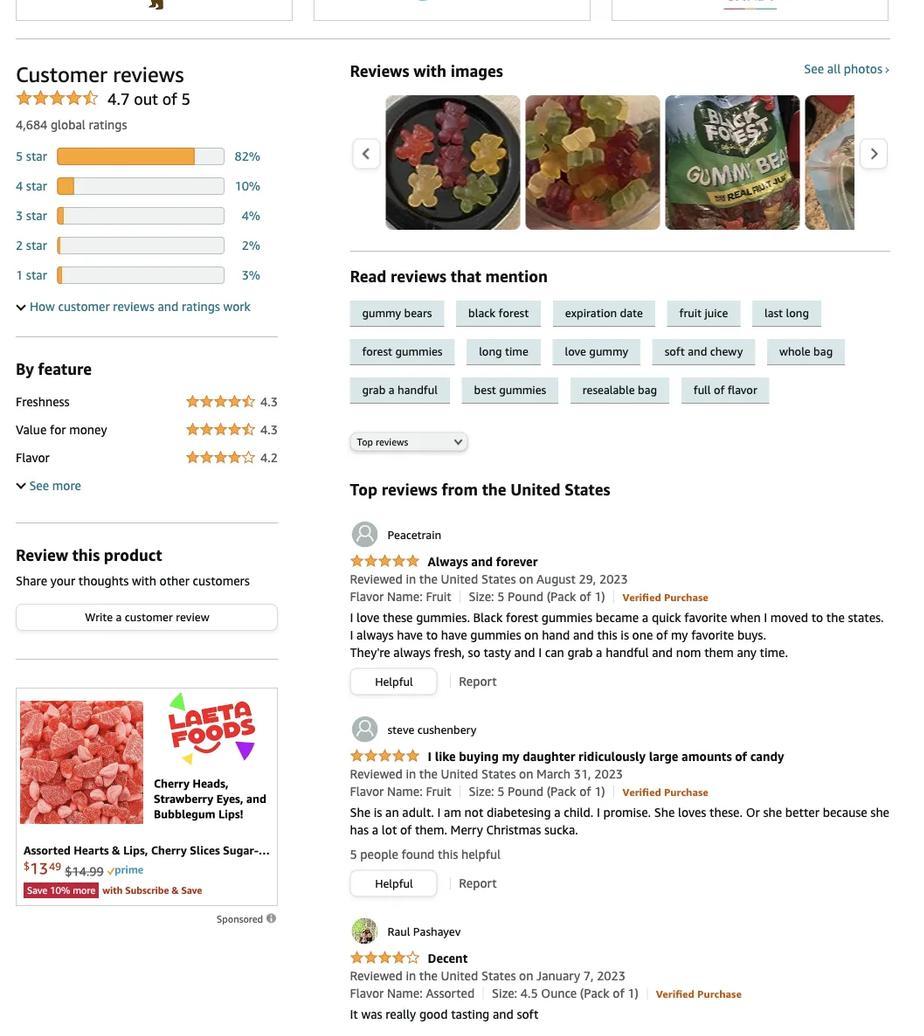 Task type: describe. For each thing, give the bounding box(es) containing it.
and left chewy
[[688, 345, 707, 358]]

fruit for always
[[426, 589, 452, 603]]

grab inside i love these gummies. black forest gummies became a quick favorite when i moved to the states. i always have to have gummies on hand and this is one of my favorite buys. they're always fresh, so tasty and i can grab a handful and nom them any time.
[[568, 645, 593, 659]]

raul pashayev
[[388, 925, 461, 938]]

verified purchase link for reviewed in the united states on august 29, 2023
[[623, 589, 709, 603]]

review this product
[[16, 545, 162, 564]]

buying
[[459, 749, 499, 763]]

united for always and forever
[[441, 571, 478, 586]]

1 horizontal spatial to
[[812, 610, 823, 624]]

5 up 4
[[16, 149, 23, 163]]

long inside last long link
[[786, 306, 809, 320]]

a up sucka.
[[554, 805, 561, 819]]

is inside i love these gummies. black forest gummies became a quick favorite when i moved to the states. i always have to have gummies on hand and this is one of my favorite buys. they're always fresh, so tasty and i can grab a handful and nom them any time.
[[621, 627, 629, 642]]

purchase for reviewed in the united states on march 31, 2023
[[664, 786, 709, 798]]

long time
[[479, 345, 529, 358]]

peacetrain link
[[350, 519, 442, 549]]

0 vertical spatial love
[[565, 345, 586, 358]]

steve cushenbery
[[388, 723, 477, 736]]

whole bag
[[780, 345, 833, 358]]

| image up gummies.
[[460, 591, 461, 603]]

and up reviewed in the united states on august 29, 2023
[[471, 554, 493, 568]]

1 helpful from the top
[[375, 675, 413, 688]]

0 horizontal spatial gummy
[[362, 306, 401, 320]]

list inside top reviews element
[[386, 95, 906, 230]]

5 down reviewed in the united states on august 29, 2023
[[497, 589, 505, 603]]

more
[[52, 478, 81, 493]]

flavor down value
[[16, 450, 50, 465]]

full of flavor
[[694, 383, 758, 397]]

on for august
[[519, 571, 534, 586]]

0 vertical spatial this
[[72, 545, 100, 564]]

4 star
[[16, 179, 47, 193]]

2% link
[[242, 238, 260, 252]]

write a customer review
[[85, 610, 209, 624]]

| image up 'promise.'
[[614, 786, 615, 798]]

in for always
[[406, 571, 416, 586]]

reviewed for reviewed in the united states on march 31, 2023
[[350, 766, 403, 781]]

of inside full of flavor link
[[714, 383, 725, 397]]

2 vertical spatial size:
[[492, 986, 517, 1000]]

united for i like buying my daughter ridiculously large amounts of candy
[[441, 766, 478, 781]]

last long
[[765, 306, 809, 320]]

for
[[50, 422, 66, 437]]

star for 5 star
[[26, 149, 47, 163]]

1 helpful link from the top
[[351, 669, 437, 694]]

0 vertical spatial soft
[[665, 345, 685, 358]]

feature
[[38, 359, 92, 378]]

flavor for reviewed in the united states on august 29, 2023
[[350, 589, 384, 603]]

1 vertical spatial to
[[426, 627, 438, 642]]

so
[[468, 645, 481, 659]]

10%
[[235, 179, 260, 193]]

on inside i love these gummies. black forest gummies became a quick favorite when i moved to the states. i always have to have gummies on hand and this is one of my favorite buys. they're always fresh, so tasty and i can grab a handful and nom them any time.
[[524, 627, 539, 642]]

bears
[[404, 306, 432, 320]]

of right ounce
[[613, 986, 625, 1000]]

review
[[176, 610, 209, 624]]

all
[[827, 62, 841, 76]]

of inside she is an adult.  i am not diabetesing a child. i promise.  she loves these.  or she better because she has a lot of them.  merry christmas sucka.
[[400, 822, 412, 837]]

| image down fresh,
[[450, 675, 451, 688]]

value
[[16, 422, 47, 437]]

1 vertical spatial favorite
[[691, 627, 734, 642]]

star for 1 star
[[26, 268, 47, 282]]

progress bar for 5 star
[[57, 148, 225, 165]]

can
[[545, 645, 564, 659]]

2 helpful from the top
[[375, 876, 413, 890]]

82% link
[[235, 149, 260, 163]]

gummies up tasty
[[470, 627, 521, 642]]

fruit juice
[[680, 306, 728, 320]]

see all photos link
[[804, 62, 891, 76]]

31,
[[574, 766, 591, 781]]

resealable
[[583, 383, 635, 397]]

moved
[[771, 610, 808, 624]]

gummies inside best gummies link
[[499, 383, 546, 397]]

and left "nom"
[[652, 645, 673, 659]]

black
[[473, 610, 503, 624]]

i like buying my daughter ridiculously large amounts of candy link
[[350, 749, 784, 765]]

one
[[632, 627, 653, 642]]

of right out
[[162, 89, 177, 108]]

reviewed in the united states on march 31, 2023
[[350, 766, 623, 781]]

gummy bears
[[362, 306, 432, 320]]

4 star link
[[16, 179, 47, 193]]

2 have from the left
[[441, 627, 467, 642]]

loves
[[678, 805, 707, 819]]

whole bag link
[[767, 339, 854, 365]]

2 star link
[[16, 238, 47, 252]]

august
[[537, 571, 576, 586]]

other
[[160, 574, 190, 588]]

love inside i love these gummies. black forest gummies became a quick favorite when i moved to the states. i always have to have gummies on hand and this is one of my favorite buys. they're always fresh, so tasty and i can grab a handful and nom them any time.
[[357, 610, 380, 624]]

5 people found this helpful
[[350, 847, 501, 861]]

best gummies
[[474, 383, 546, 397]]

an
[[385, 805, 399, 819]]

progress bar for 3 star
[[57, 207, 225, 225]]

2023 for reviewed in the united states on january 7, 2023
[[597, 968, 626, 983]]

1 vertical spatial with
[[132, 574, 156, 588]]

black forest
[[469, 306, 529, 320]]

became
[[596, 610, 639, 624]]

2 she from the left
[[871, 805, 890, 819]]

reviewed for reviewed in the united states on august 29, 2023
[[350, 571, 403, 586]]

on for march
[[519, 766, 534, 781]]

how
[[30, 299, 55, 314]]

candy
[[750, 749, 784, 763]]

5 down "has"
[[350, 847, 357, 861]]

resealable bag
[[583, 383, 657, 397]]

united up forever
[[511, 480, 561, 499]]

2023 for reviewed in the united states on march 31, 2023
[[595, 766, 623, 781]]

pound for august
[[508, 589, 544, 603]]

them
[[705, 645, 734, 659]]

money
[[69, 422, 107, 437]]

4.7 out of 5
[[107, 89, 191, 108]]

reviewed in the united states on august 29, 2023
[[350, 571, 628, 586]]

the for reviewed in the united states on january 7, 2023
[[419, 968, 438, 983]]

they're
[[350, 645, 390, 659]]

helpful
[[461, 847, 501, 861]]

5 down reviewed in the united states on march 31, 2023
[[497, 784, 505, 798]]

ratings inside dropdown button
[[182, 299, 220, 314]]

0 vertical spatial grab
[[362, 383, 386, 397]]

black forest link
[[456, 301, 553, 327]]

images
[[451, 61, 503, 80]]

1 vertical spatial forest
[[362, 345, 392, 358]]

raul
[[388, 925, 410, 938]]

leave feedback on sponsored ad element
[[217, 914, 278, 925]]

reviewed in the united states on january 7, 2023
[[350, 968, 626, 983]]

the right from
[[482, 480, 507, 499]]

chewy
[[710, 345, 743, 358]]

best
[[474, 383, 496, 397]]

gummy bears link
[[350, 301, 456, 327]]

top for top reviews
[[357, 436, 373, 447]]

write
[[85, 610, 113, 624]]

4.3 for value for money
[[261, 422, 278, 437]]

of down 29,
[[580, 589, 591, 603]]

work
[[223, 299, 251, 314]]

customer inside how customer reviews and ratings work dropdown button
[[58, 299, 110, 314]]

0 horizontal spatial ratings
[[89, 117, 127, 132]]

4% link
[[242, 208, 260, 223]]

size: for forever
[[469, 589, 494, 603]]

4.7
[[107, 89, 130, 108]]

it
[[350, 1007, 358, 1021]]

forest gummies
[[362, 345, 443, 358]]

see all photos
[[804, 62, 883, 76]]

pashayev
[[413, 925, 461, 938]]

a down became
[[596, 645, 603, 659]]

3
[[16, 208, 23, 223]]

decent link
[[350, 951, 468, 966]]

photos
[[844, 62, 883, 76]]

dropdown image
[[454, 438, 463, 445]]

2 vertical spatial this
[[438, 847, 458, 861]]

extender expand image
[[16, 479, 26, 489]]

bag for whole bag
[[814, 345, 833, 358]]

gummies inside forest gummies link
[[395, 345, 443, 358]]

| image down 5 people found this helpful
[[450, 877, 451, 890]]

4,684
[[16, 117, 47, 132]]

sucka.
[[545, 822, 578, 837]]

verified purchase for reviewed in the united states on august 29, 2023
[[623, 591, 709, 603]]

2 she from the left
[[654, 805, 675, 819]]

of inside i like buying my daughter ridiculously large amounts of candy link
[[735, 749, 747, 763]]

1) for reviewed in the united states on january 7, 2023
[[628, 986, 639, 1000]]

top reviews
[[357, 436, 408, 447]]

progress bar for 4 star
[[57, 177, 225, 195]]

report for august
[[459, 674, 497, 688]]

forever
[[496, 554, 538, 568]]

good
[[419, 1007, 448, 1021]]

assorted
[[426, 986, 475, 1000]]

and right tasty
[[514, 645, 535, 659]]

report link for march
[[459, 876, 497, 890]]

read reviews that mention
[[350, 266, 548, 285]]

she is an adult.  i am not diabetesing a child. i promise.  she loves these.  or she better because she has a lot of them.  merry christmas sucka.
[[350, 805, 890, 837]]

a up one
[[642, 610, 649, 624]]

0 vertical spatial always
[[357, 627, 394, 642]]

adult.
[[402, 805, 434, 819]]

1 vertical spatial my
[[502, 749, 520, 763]]

buys.
[[738, 627, 766, 642]]

it was really good tasting and soft
[[350, 1007, 539, 1021]]

fresh,
[[434, 645, 465, 659]]

flavor name: assorted
[[350, 986, 475, 1000]]

global
[[51, 117, 86, 132]]

pound for march
[[508, 784, 544, 798]]

top reviews from the united states
[[350, 480, 610, 499]]

flavor for reviewed in the united states on march 31, 2023
[[350, 784, 384, 798]]

size: for buying
[[469, 784, 494, 798]]

5 star
[[16, 149, 47, 163]]

on for january
[[519, 968, 534, 983]]

reviews with images
[[350, 61, 503, 80]]

juice
[[705, 306, 728, 320]]

customers
[[193, 574, 250, 588]]

the for reviewed in the united states on march 31, 2023
[[419, 766, 438, 781]]

top for top reviews from the united states
[[350, 480, 378, 499]]

a left lot
[[372, 822, 379, 837]]

of inside i love these gummies. black forest gummies became a quick favorite when i moved to the states. i always have to have gummies on hand and this is one of my favorite buys. they're always fresh, so tasty and i can grab a handful and nom them any time.
[[656, 627, 668, 642]]

and right hand
[[573, 627, 594, 642]]

(pack for 7,
[[580, 986, 610, 1000]]

full of flavor link
[[682, 377, 778, 404]]



Task type: vqa. For each thing, say whether or not it's contained in the screenshot.
the Top reviews
yes



Task type: locate. For each thing, give the bounding box(es) containing it.
0 vertical spatial gummy
[[362, 306, 401, 320]]

report down so
[[459, 674, 497, 688]]

flavor name: fruit for always and forever
[[350, 589, 452, 603]]

report down helpful at right
[[459, 876, 497, 890]]

and right tasting
[[493, 1007, 514, 1021]]

0 horizontal spatial bag
[[638, 383, 657, 397]]

0 horizontal spatial have
[[397, 627, 423, 642]]

helpful link down people
[[351, 871, 437, 896]]

of down quick
[[656, 627, 668, 642]]

2 star from the top
[[26, 179, 47, 193]]

3% link
[[242, 268, 260, 282]]

really
[[386, 1007, 416, 1021]]

verified purchase
[[623, 591, 709, 603], [623, 786, 709, 798], [656, 987, 742, 1000]]

share
[[16, 574, 47, 588]]

gummies up hand
[[542, 610, 593, 624]]

2 vertical spatial 1)
[[628, 986, 639, 1000]]

2 progress bar from the top
[[57, 177, 225, 195]]

this down became
[[597, 627, 618, 642]]

star up 4 star link
[[26, 149, 47, 163]]

2 report link from the top
[[459, 876, 497, 890]]

grab
[[362, 383, 386, 397], [568, 645, 593, 659]]

0 vertical spatial with
[[414, 61, 447, 80]]

1 vertical spatial helpful link
[[351, 871, 437, 896]]

reviews for customer reviews
[[113, 62, 184, 87]]

5 star link
[[16, 149, 47, 163]]

of right full
[[714, 383, 725, 397]]

customer reviews
[[16, 62, 184, 87]]

0 horizontal spatial she
[[350, 805, 371, 819]]

forest inside i love these gummies. black forest gummies became a quick favorite when i moved to the states. i always have to have gummies on hand and this is one of my favorite buys. they're always fresh, so tasty and i can grab a handful and nom them any time.
[[506, 610, 539, 624]]

lot
[[382, 822, 397, 837]]

my
[[671, 627, 688, 642], [502, 749, 520, 763]]

states for decent
[[481, 968, 516, 983]]

soft down the fruit
[[665, 345, 685, 358]]

1 vertical spatial grab
[[568, 645, 593, 659]]

flavor name: fruit
[[350, 589, 452, 603], [350, 784, 452, 798]]

1 star from the top
[[26, 149, 47, 163]]

fruit for i
[[426, 784, 452, 798]]

reviews for read reviews that mention
[[391, 266, 447, 285]]

1 vertical spatial this
[[597, 627, 618, 642]]

0 vertical spatial long
[[786, 306, 809, 320]]

ounce
[[541, 986, 577, 1000]]

fruit up gummies.
[[426, 589, 452, 603]]

| image right size: 4.5 ounce (pack of 1)
[[647, 987, 648, 1000]]

verified for reviewed in the united states on january 7, 2023
[[656, 987, 695, 1000]]

1 vertical spatial always
[[394, 645, 431, 659]]

love gummy
[[565, 345, 628, 358]]

2 vertical spatial verified
[[656, 987, 695, 1000]]

see for see more
[[29, 478, 49, 493]]

how customer reviews and ratings work
[[30, 299, 251, 314]]

top down grab a handful
[[357, 436, 373, 447]]

by feature
[[16, 359, 92, 378]]

verified purchase for reviewed in the united states on january 7, 2023
[[656, 987, 742, 1000]]

am
[[444, 805, 461, 819]]

these
[[383, 610, 413, 624]]

verified
[[623, 591, 661, 603], [623, 786, 661, 798], [656, 987, 695, 1000]]

size: 5 pound (pack of 1)
[[469, 589, 605, 603], [469, 784, 605, 798]]

pound
[[508, 589, 544, 603], [508, 784, 544, 798]]

2 helpful link from the top
[[351, 871, 437, 896]]

1)
[[594, 589, 605, 603], [594, 784, 605, 798], [628, 986, 639, 1000]]

she
[[350, 805, 371, 819], [654, 805, 675, 819]]

1 vertical spatial helpful
[[375, 876, 413, 890]]

black
[[469, 306, 496, 320]]

name: for i
[[387, 784, 423, 798]]

4 star from the top
[[26, 238, 47, 252]]

reviewed down decent link at the bottom
[[350, 968, 403, 983]]

0 vertical spatial size:
[[469, 589, 494, 603]]

3%
[[242, 268, 260, 282]]

grab a handful link
[[350, 377, 462, 404]]

soft
[[665, 345, 685, 358], [517, 1007, 539, 1021]]

them.
[[415, 822, 447, 837]]

4.3 for freshness
[[261, 394, 278, 409]]

quick
[[652, 610, 681, 624]]

is left an on the bottom left
[[374, 805, 382, 819]]

gummy left 'bears'
[[362, 306, 401, 320]]

1 name: from the top
[[387, 589, 423, 603]]

star for 4 star
[[26, 179, 47, 193]]

mention
[[486, 266, 548, 285]]

4 progress bar from the top
[[57, 237, 225, 254]]

my up "nom"
[[671, 627, 688, 642]]

5 progress bar from the top
[[57, 266, 225, 284]]

is left one
[[621, 627, 629, 642]]

a inside write a customer review link
[[116, 610, 122, 624]]

1 vertical spatial gummy
[[589, 345, 628, 358]]

always and forever link
[[350, 554, 538, 570]]

flavor name: fruit up the these
[[350, 589, 452, 603]]

1 have from the left
[[397, 627, 423, 642]]

a
[[389, 383, 395, 397], [642, 610, 649, 624], [116, 610, 122, 624], [596, 645, 603, 659], [554, 805, 561, 819], [372, 822, 379, 837]]

soft and chewy
[[665, 345, 743, 358]]

purchase for reviewed in the united states on january 7, 2023
[[697, 987, 742, 1000]]

size: 5 pound (pack of 1) down march
[[469, 784, 605, 798]]

progress bar for 2 star
[[57, 237, 225, 254]]

| image up am
[[460, 786, 461, 798]]

0 vertical spatial (pack
[[547, 589, 576, 603]]

1 horizontal spatial love
[[565, 345, 586, 358]]

1 pound from the top
[[508, 589, 544, 603]]

0 horizontal spatial to
[[426, 627, 438, 642]]

0 vertical spatial in
[[406, 571, 416, 586]]

2 vertical spatial in
[[406, 968, 416, 983]]

progress bar
[[57, 148, 225, 165], [57, 177, 225, 195], [57, 207, 225, 225], [57, 237, 225, 254], [57, 266, 225, 284]]

0 vertical spatial name:
[[387, 589, 423, 603]]

united for decent
[[441, 968, 478, 983]]

1 horizontal spatial soft
[[665, 345, 685, 358]]

a inside the grab a handful link
[[389, 383, 395, 397]]

0 vertical spatial 2023
[[599, 571, 628, 586]]

gummies.
[[416, 610, 470, 624]]

the down always and forever link
[[419, 571, 438, 586]]

star for 3 star
[[26, 208, 47, 223]]

name: for always
[[387, 589, 423, 603]]

love down "expiration"
[[565, 345, 586, 358]]

0 vertical spatial verified purchase
[[623, 591, 709, 603]]

fruit up am
[[426, 784, 452, 798]]

expiration date
[[565, 306, 643, 320]]

2023 down i like buying my daughter ridiculously large amounts of candy
[[595, 766, 623, 781]]

0 horizontal spatial my
[[502, 749, 520, 763]]

my inside i love these gummies. black forest gummies became a quick favorite when i moved to the states. i always have to have gummies on hand and this is one of my favorite buys. they're always fresh, so tasty and i can grab a handful and nom them any time.
[[671, 627, 688, 642]]

this up thoughts
[[72, 545, 100, 564]]

1 vertical spatial 1)
[[594, 784, 605, 798]]

on left hand
[[524, 627, 539, 642]]

1) for reviewed in the united states on august 29, 2023
[[594, 589, 605, 603]]

see left all
[[804, 62, 824, 76]]

purchase for reviewed in the united states on august 29, 2023
[[664, 591, 709, 603]]

0 horizontal spatial soft
[[517, 1007, 539, 1021]]

of down 31,
[[580, 784, 591, 798]]

1 fruit from the top
[[426, 589, 452, 603]]

1 vertical spatial purchase
[[664, 786, 709, 798]]

5 right out
[[181, 89, 191, 108]]

handful down forest gummies link at the top
[[398, 383, 438, 397]]

1 vertical spatial 2023
[[595, 766, 623, 781]]

size: 5 pound (pack of 1) down august
[[469, 589, 605, 603]]

0 vertical spatial reviewed
[[350, 571, 403, 586]]

0 horizontal spatial see
[[29, 478, 49, 493]]

flavor name: fruit for i like buying my daughter ridiculously large amounts of candy
[[350, 784, 452, 798]]

on down forever
[[519, 571, 534, 586]]

1 horizontal spatial handful
[[606, 645, 649, 659]]

the inside i love these gummies. black forest gummies became a quick favorite when i moved to the states. i always have to have gummies on hand and this is one of my favorite buys. they're always fresh, so tasty and i can grab a handful and nom them any time.
[[827, 610, 845, 624]]

(pack
[[547, 589, 576, 603], [547, 784, 576, 798], [580, 986, 610, 1000]]

united down always at bottom
[[441, 571, 478, 586]]

0 vertical spatial ratings
[[89, 117, 127, 132]]

how customer reviews and ratings work button
[[16, 298, 251, 315]]

to down gummies.
[[426, 627, 438, 642]]

name: up the these
[[387, 589, 423, 603]]

in for i
[[406, 766, 416, 781]]

whole
[[780, 345, 811, 358]]

3 reviewed from the top
[[350, 968, 403, 983]]

0 horizontal spatial is
[[374, 805, 382, 819]]

2023 right 29,
[[599, 571, 628, 586]]

2 4.3 from the top
[[261, 422, 278, 437]]

report for march
[[459, 876, 497, 890]]

the
[[482, 480, 507, 499], [419, 571, 438, 586], [827, 610, 845, 624], [419, 766, 438, 781], [419, 968, 438, 983]]

ratings down 4.7
[[89, 117, 127, 132]]

1 horizontal spatial she
[[871, 805, 890, 819]]

2 vertical spatial (pack
[[580, 986, 610, 1000]]

date
[[620, 306, 643, 320]]

1 horizontal spatial grab
[[568, 645, 593, 659]]

the for reviewed in the united states on august 29, 2023
[[419, 571, 438, 586]]

the up flavor name: assorted
[[419, 968, 438, 983]]

customer down share your thoughts with other customers
[[125, 610, 173, 624]]

expand image
[[16, 301, 26, 311]]

bag right resealable
[[638, 383, 657, 397]]

1 vertical spatial size:
[[469, 784, 494, 798]]

1 progress bar from the top
[[57, 148, 225, 165]]

1 horizontal spatial my
[[671, 627, 688, 642]]

christmas
[[486, 822, 541, 837]]

diabetesing
[[487, 805, 551, 819]]

bag for resealable bag
[[638, 383, 657, 397]]

have
[[397, 627, 423, 642], [441, 627, 467, 642]]

she right or
[[763, 805, 782, 819]]

1) for reviewed in the united states on march 31, 2023
[[594, 784, 605, 798]]

love
[[565, 345, 586, 358], [357, 610, 380, 624]]

1 vertical spatial top
[[350, 480, 378, 499]]

0 vertical spatial bag
[[814, 345, 833, 358]]

1 horizontal spatial this
[[438, 847, 458, 861]]

1 report from the top
[[459, 674, 497, 688]]

1 vertical spatial is
[[374, 805, 382, 819]]

1 vertical spatial report
[[459, 876, 497, 890]]

helpful link down the they're
[[351, 669, 437, 694]]

4.5
[[521, 986, 538, 1000]]

she up "has"
[[350, 805, 371, 819]]

3 in from the top
[[406, 968, 416, 983]]

of left candy at bottom right
[[735, 749, 747, 763]]

and left "work"
[[158, 299, 179, 314]]

1) down 29,
[[594, 589, 605, 603]]

5 star from the top
[[26, 268, 47, 282]]

verified purchase link for reviewed in the united states on january 7, 2023
[[656, 986, 742, 1000]]

0 vertical spatial helpful link
[[351, 669, 437, 694]]

reviewed up an on the bottom left
[[350, 766, 403, 781]]

long inside long time link
[[479, 345, 502, 358]]

0 vertical spatial report link
[[459, 674, 497, 688]]

0 vertical spatial verified purchase link
[[623, 589, 709, 603]]

this inside i love these gummies. black forest gummies became a quick favorite when i moved to the states. i always have to have gummies on hand and this is one of my favorite buys. they're always fresh, so tasty and i can grab a handful and nom them any time.
[[597, 627, 618, 642]]

helpful
[[375, 675, 413, 688], [375, 876, 413, 890]]

0 horizontal spatial long
[[479, 345, 502, 358]]

list
[[386, 95, 906, 230]]

| image down reviewed in the united states on january 7, 2023
[[483, 987, 484, 1000]]

reviews for top reviews
[[376, 436, 408, 447]]

with
[[414, 61, 447, 80], [132, 574, 156, 588]]

0 vertical spatial verified
[[623, 591, 661, 603]]

0 horizontal spatial grab
[[362, 383, 386, 397]]

january
[[537, 968, 580, 983]]

1 vertical spatial verified
[[623, 786, 661, 798]]

1 horizontal spatial with
[[414, 61, 447, 80]]

1 in from the top
[[406, 571, 416, 586]]

star right 3
[[26, 208, 47, 223]]

to right the 'moved'
[[812, 610, 823, 624]]

1 she from the left
[[350, 805, 371, 819]]

1 she from the left
[[763, 805, 782, 819]]

united down like
[[441, 766, 478, 781]]

1 star
[[16, 268, 47, 282]]

3 star from the top
[[26, 208, 47, 223]]

gummies
[[395, 345, 443, 358], [499, 383, 546, 397], [542, 610, 593, 624], [470, 627, 521, 642]]

love left the these
[[357, 610, 380, 624]]

3 progress bar from the top
[[57, 207, 225, 225]]

have up fresh,
[[441, 627, 467, 642]]

report link for august
[[459, 674, 497, 688]]

always left fresh,
[[394, 645, 431, 659]]

states for always and forever
[[481, 571, 516, 586]]

2 name: from the top
[[387, 784, 423, 798]]

2 size: 5 pound (pack of 1) from the top
[[469, 784, 605, 798]]

1 vertical spatial 4.3
[[261, 422, 278, 437]]

| image
[[614, 591, 615, 603], [450, 675, 451, 688], [460, 786, 461, 798], [450, 877, 451, 890]]

3 star
[[16, 208, 47, 223]]

0 vertical spatial to
[[812, 610, 823, 624]]

0 vertical spatial favorite
[[685, 610, 727, 624]]

found
[[402, 847, 435, 861]]

i like buying my daughter ridiculously large amounts of candy
[[428, 749, 784, 763]]

flavor up the these
[[350, 589, 384, 603]]

1 vertical spatial soft
[[517, 1007, 539, 1021]]

bag right whole
[[814, 345, 833, 358]]

2 vertical spatial reviewed
[[350, 968, 403, 983]]

amounts
[[682, 749, 732, 763]]

1 report link from the top
[[459, 674, 497, 688]]

star right 1
[[26, 268, 47, 282]]

0 vertical spatial flavor name: fruit
[[350, 589, 452, 603]]

0 vertical spatial purchase
[[664, 591, 709, 603]]

0 horizontal spatial love
[[357, 610, 380, 624]]

always up the they're
[[357, 627, 394, 642]]

2 report from the top
[[459, 876, 497, 890]]

1 vertical spatial bag
[[638, 383, 657, 397]]

(pack for 29,
[[547, 589, 576, 603]]

| image
[[460, 591, 461, 603], [614, 786, 615, 798], [483, 987, 484, 1000], [647, 987, 648, 1000]]

have down the these
[[397, 627, 423, 642]]

flavor name: fruit up an on the bottom left
[[350, 784, 452, 798]]

10% link
[[235, 179, 260, 193]]

2 vertical spatial verified purchase link
[[656, 986, 742, 1000]]

reviews for top reviews from the united states
[[382, 480, 438, 499]]

reviews inside dropdown button
[[113, 299, 154, 314]]

3 name: from the top
[[387, 986, 423, 1000]]

1 vertical spatial customer
[[125, 610, 173, 624]]

| image up became
[[614, 591, 615, 603]]

1 size: 5 pound (pack of 1) from the top
[[469, 589, 605, 603]]

reviewed for reviewed in the united states on january 7, 2023
[[350, 968, 403, 983]]

share your thoughts with other customers
[[16, 574, 250, 588]]

2023 for reviewed in the united states on august 29, 2023
[[599, 571, 628, 586]]

report link down so
[[459, 674, 497, 688]]

(pack for 31,
[[547, 784, 576, 798]]

a down the forest gummies
[[389, 383, 395, 397]]

1 vertical spatial reviewed
[[350, 766, 403, 781]]

0 vertical spatial my
[[671, 627, 688, 642]]

1 vertical spatial (pack
[[547, 784, 576, 798]]

0 vertical spatial report
[[459, 674, 497, 688]]

2 reviewed from the top
[[350, 766, 403, 781]]

see for see all photos
[[804, 62, 824, 76]]

tasty
[[484, 645, 511, 659]]

with down product
[[132, 574, 156, 588]]

expiration
[[565, 306, 617, 320]]

2 vertical spatial name:
[[387, 986, 423, 1000]]

2 in from the top
[[406, 766, 416, 781]]

on up 4.5
[[519, 968, 534, 983]]

size: 5 pound (pack of 1) for august
[[469, 589, 605, 603]]

handful
[[398, 383, 438, 397], [606, 645, 649, 659]]

in down decent link at the bottom
[[406, 968, 416, 983]]

pound up diabetesing at the right
[[508, 784, 544, 798]]

0 vertical spatial is
[[621, 627, 629, 642]]

reviewed up the these
[[350, 571, 403, 586]]

i
[[350, 610, 353, 624], [764, 610, 767, 624], [350, 627, 353, 642], [538, 645, 542, 659], [428, 749, 432, 763], [437, 805, 441, 819], [597, 805, 600, 819]]

1 vertical spatial report link
[[459, 876, 497, 890]]

grab down the forest gummies
[[362, 383, 386, 397]]

on left march
[[519, 766, 534, 781]]

2 vertical spatial purchase
[[697, 987, 742, 1000]]

0 vertical spatial size: 5 pound (pack of 1)
[[469, 589, 605, 603]]

0 horizontal spatial customer
[[58, 299, 110, 314]]

previous image
[[361, 147, 371, 160]]

verified for reviewed in the united states on march 31, 2023
[[623, 786, 661, 798]]

on
[[519, 571, 534, 586], [524, 627, 539, 642], [519, 766, 534, 781], [519, 968, 534, 983]]

flavor up was
[[350, 986, 384, 1000]]

she left loves
[[654, 805, 675, 819]]

0 vertical spatial customer
[[58, 299, 110, 314]]

2 fruit from the top
[[426, 784, 452, 798]]

favorite
[[685, 610, 727, 624], [691, 627, 734, 642]]

customer inside write a customer review link
[[125, 610, 173, 624]]

helpful down the they're
[[375, 675, 413, 688]]

large
[[649, 749, 679, 763]]

size: down reviewed in the united states on august 29, 2023
[[469, 589, 494, 603]]

progress bar for 1 star
[[57, 266, 225, 284]]

handful inside i love these gummies. black forest gummies became a quick favorite when i moved to the states. i always have to have gummies on hand and this is one of my favorite buys. they're always fresh, so tasty and i can grab a handful and nom them any time.
[[606, 645, 649, 659]]

verified for reviewed in the united states on august 29, 2023
[[623, 591, 661, 603]]

4
[[16, 179, 23, 193]]

1 vertical spatial fruit
[[426, 784, 452, 798]]

pound down august
[[508, 589, 544, 603]]

next image
[[870, 147, 879, 160]]

1) up 'promise.'
[[594, 784, 605, 798]]

last
[[765, 306, 783, 320]]

fruit
[[680, 306, 702, 320]]

gummies down 'bears'
[[395, 345, 443, 358]]

top reviews element
[[16, 38, 906, 1031]]

is inside she is an adult.  i am not diabetesing a child. i promise.  she loves these.  or she better because she has a lot of them.  merry christmas sucka.
[[374, 805, 382, 819]]

people
[[360, 847, 398, 861]]

customer
[[58, 299, 110, 314], [125, 610, 173, 624]]

2 pound from the top
[[508, 784, 544, 798]]

flavor for reviewed in the united states on january 7, 2023
[[350, 986, 384, 1000]]

was
[[361, 1007, 382, 1021]]

star right 4
[[26, 179, 47, 193]]

0 vertical spatial top
[[357, 436, 373, 447]]

name: up really
[[387, 986, 423, 1000]]

reviews
[[350, 61, 409, 80]]

in up adult.
[[406, 766, 416, 781]]

0 vertical spatial fruit
[[426, 589, 452, 603]]

customer
[[16, 62, 107, 87]]

states for i like buying my daughter ridiculously large amounts of candy
[[481, 766, 516, 781]]

1 vertical spatial verified purchase link
[[623, 784, 709, 798]]

1 flavor name: fruit from the top
[[350, 589, 452, 603]]

star for 2 star
[[26, 238, 47, 252]]

0 vertical spatial forest
[[499, 306, 529, 320]]

1 4.3 from the top
[[261, 394, 278, 409]]

1 vertical spatial flavor name: fruit
[[350, 784, 452, 798]]

1 horizontal spatial she
[[654, 805, 675, 819]]

helpful down people
[[375, 876, 413, 890]]

long time link
[[467, 339, 553, 365]]

2 flavor name: fruit from the top
[[350, 784, 452, 798]]

a right write on the left of the page
[[116, 610, 122, 624]]

size: 5 pound (pack of 1) for march
[[469, 784, 605, 798]]

verified purchase link for reviewed in the united states on march 31, 2023
[[623, 784, 709, 798]]

1 horizontal spatial gummy
[[589, 345, 628, 358]]

0 horizontal spatial handful
[[398, 383, 438, 397]]

love gummy link
[[553, 339, 653, 365]]

1 vertical spatial pound
[[508, 784, 544, 798]]

1 horizontal spatial see
[[804, 62, 824, 76]]

1 horizontal spatial ratings
[[182, 299, 220, 314]]

she right because
[[871, 805, 890, 819]]

verified purchase for reviewed in the united states on march 31, 2023
[[623, 786, 709, 798]]

1 vertical spatial size: 5 pound (pack of 1)
[[469, 784, 605, 798]]

1 vertical spatial name:
[[387, 784, 423, 798]]

1 reviewed from the top
[[350, 571, 403, 586]]

and inside dropdown button
[[158, 299, 179, 314]]

1 horizontal spatial bag
[[814, 345, 833, 358]]



